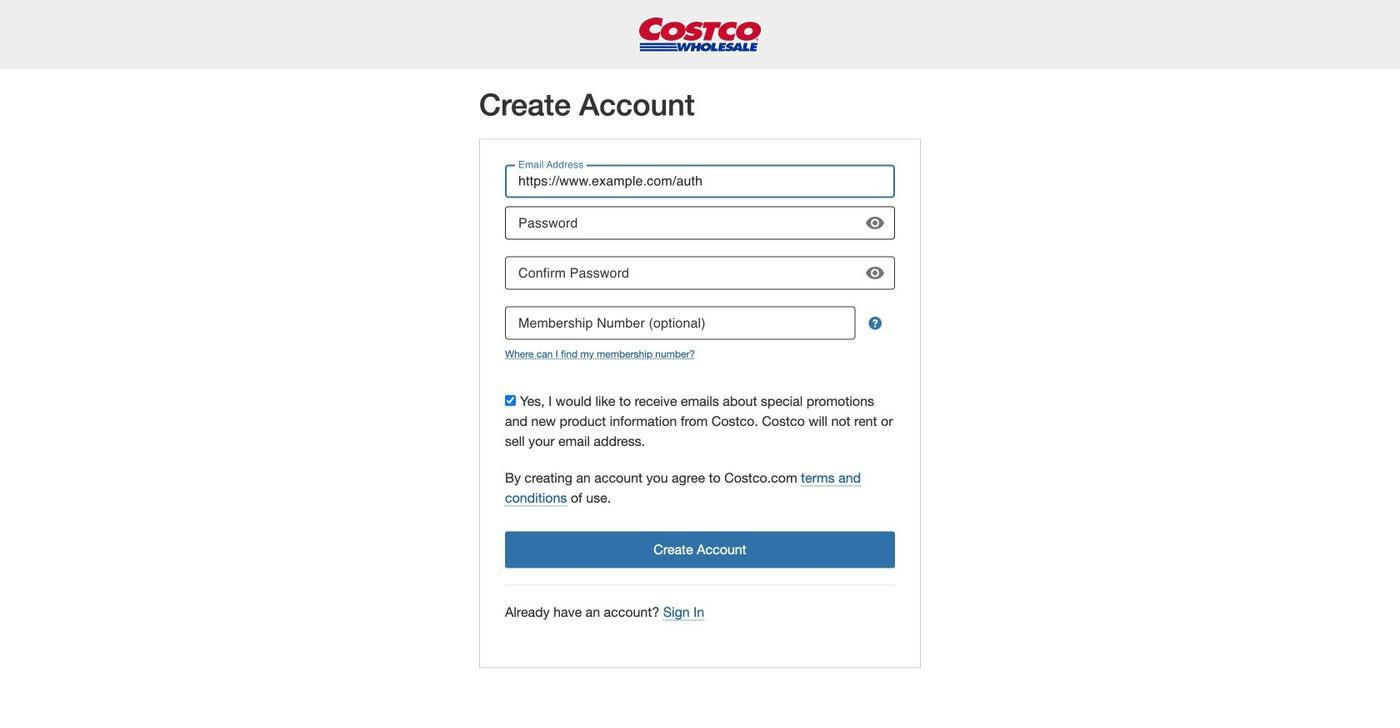 Task type: locate. For each thing, give the bounding box(es) containing it.
None text field
[[505, 165, 895, 198]]

None checkbox
[[505, 395, 516, 406]]

None password field
[[505, 206, 895, 240], [505, 256, 895, 290], [505, 206, 895, 240], [505, 256, 895, 290]]

None text field
[[505, 306, 856, 340]]

form
[[505, 165, 895, 629]]



Task type: vqa. For each thing, say whether or not it's contained in the screenshot.
checkbox
yes



Task type: describe. For each thing, give the bounding box(es) containing it.
help image
[[869, 316, 883, 330]]

costco us homepage image
[[638, 16, 763, 53]]



